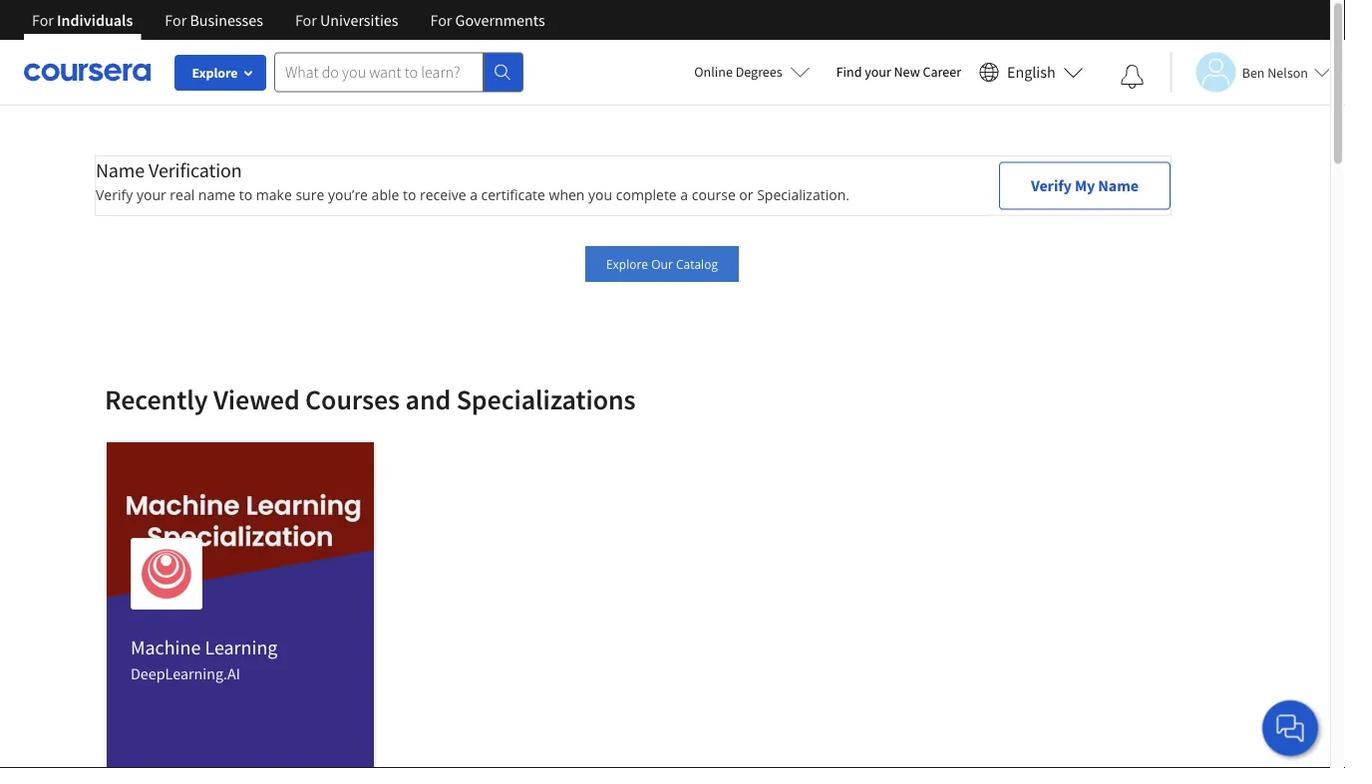 Task type: vqa. For each thing, say whether or not it's contained in the screenshot.
Explore inside the popup button
yes



Task type: locate. For each thing, give the bounding box(es) containing it.
name verification verify your real name to make sure you're able to receive a certificate when you complete a course or specialization.
[[96, 158, 850, 204]]

ben
[[1242, 63, 1265, 81]]

universities
[[320, 10, 398, 30]]

for left governments
[[430, 10, 452, 30]]

to
[[239, 185, 252, 204], [403, 185, 416, 204]]

explore for explore
[[192, 64, 238, 82]]

deeplearning.ai
[[131, 664, 240, 684]]

make
[[256, 185, 292, 204]]

for for governments
[[430, 10, 452, 30]]

0 vertical spatial explore
[[192, 64, 238, 82]]

catalog
[[676, 256, 718, 272]]

None search field
[[274, 52, 523, 92]]

online
[[694, 63, 733, 81]]

0 horizontal spatial verify
[[96, 185, 133, 204]]

specializations
[[456, 382, 636, 417]]

verify left real
[[96, 185, 133, 204]]

when
[[549, 185, 585, 204]]

for left the businesses
[[165, 10, 187, 30]]

to left the make
[[239, 185, 252, 204]]

1 horizontal spatial your
[[865, 63, 891, 81]]

1 for from the left
[[32, 10, 54, 30]]

real
[[170, 185, 195, 204]]

machine
[[131, 636, 201, 661]]

explore
[[192, 64, 238, 82], [606, 256, 648, 272]]

governments
[[455, 10, 545, 30]]

1 horizontal spatial to
[[403, 185, 416, 204]]

nelson
[[1268, 63, 1308, 81]]

2 for from the left
[[165, 10, 187, 30]]

recently
[[105, 382, 208, 417]]

explore left the our
[[606, 256, 648, 272]]

1 a from the left
[[470, 185, 478, 204]]

1 vertical spatial explore
[[606, 256, 648, 272]]

name left "verification"
[[96, 158, 145, 183]]

1 horizontal spatial a
[[680, 185, 688, 204]]

4 for from the left
[[430, 10, 452, 30]]

verify inside name verification verify your real name to make sure you're able to receive a certificate when you complete a course or specialization.
[[96, 185, 133, 204]]

to right able
[[403, 185, 416, 204]]

1 vertical spatial your
[[136, 185, 166, 204]]

our
[[651, 256, 673, 272]]

you
[[588, 185, 612, 204]]

explore inside dropdown button
[[192, 64, 238, 82]]

learning
[[205, 636, 278, 661]]

coursera image
[[24, 56, 151, 88]]

specialization.
[[757, 185, 850, 204]]

your right find
[[865, 63, 891, 81]]

name
[[96, 158, 145, 183], [1098, 176, 1139, 196]]

new
[[894, 63, 920, 81]]

0 horizontal spatial to
[[239, 185, 252, 204]]

ben nelson button
[[1170, 52, 1330, 92]]

0 horizontal spatial explore
[[192, 64, 238, 82]]

verify left my
[[1031, 176, 1072, 196]]

or
[[739, 185, 753, 204]]

a left course
[[680, 185, 688, 204]]

a right receive
[[470, 185, 478, 204]]

individuals
[[57, 10, 133, 30]]

ben nelson
[[1242, 63, 1308, 81]]

for individuals
[[32, 10, 133, 30]]

recently viewed courses and specializations
[[105, 382, 636, 417]]

online degrees
[[694, 63, 782, 81]]

a
[[470, 185, 478, 204], [680, 185, 688, 204]]

explore button
[[174, 55, 266, 91]]

0 horizontal spatial name
[[96, 158, 145, 183]]

for for universities
[[295, 10, 317, 30]]

english
[[1007, 62, 1056, 82]]

your left real
[[136, 185, 166, 204]]

sure
[[296, 185, 324, 204]]

verification
[[149, 158, 242, 183]]

career
[[923, 63, 961, 81]]

1 horizontal spatial explore
[[606, 256, 648, 272]]

for
[[32, 10, 54, 30], [165, 10, 187, 30], [295, 10, 317, 30], [430, 10, 452, 30]]

verify
[[1031, 176, 1072, 196], [96, 185, 133, 204]]

name inside name verification verify your real name to make sure you're able to receive a certificate when you complete a course or specialization.
[[96, 158, 145, 183]]

your
[[865, 63, 891, 81], [136, 185, 166, 204]]

name right my
[[1098, 176, 1139, 196]]

explore down for businesses
[[192, 64, 238, 82]]

0 horizontal spatial your
[[136, 185, 166, 204]]

for businesses
[[165, 10, 263, 30]]

0 vertical spatial your
[[865, 63, 891, 81]]

0 horizontal spatial a
[[470, 185, 478, 204]]

3 for from the left
[[295, 10, 317, 30]]

for left individuals in the top of the page
[[32, 10, 54, 30]]

verify my name
[[1031, 176, 1139, 196]]

for left universities
[[295, 10, 317, 30]]



Task type: describe. For each thing, give the bounding box(es) containing it.
banner navigation
[[16, 0, 561, 55]]

find your new career link
[[826, 60, 971, 85]]

and
[[405, 382, 451, 417]]

explore our catalog link
[[585, 246, 739, 282]]

you're
[[328, 185, 368, 204]]

my
[[1075, 176, 1095, 196]]

for for businesses
[[165, 10, 187, 30]]

recently viewed courses and specializations carousel element
[[95, 322, 1229, 769]]

your inside name verification verify your real name to make sure you're able to receive a certificate when you complete a course or specialization.
[[136, 185, 166, 204]]

find your new career
[[836, 63, 961, 81]]

courses
[[305, 382, 400, 417]]

verify my name link
[[999, 162, 1171, 210]]

1 horizontal spatial name
[[1098, 176, 1139, 196]]

online degrees button
[[678, 50, 826, 94]]

able
[[372, 185, 399, 204]]

1 horizontal spatial verify
[[1031, 176, 1072, 196]]

2 a from the left
[[680, 185, 688, 204]]

explore our catalog
[[606, 256, 718, 272]]

english button
[[971, 40, 1092, 105]]

certificate
[[481, 185, 545, 204]]

machine learning link
[[131, 636, 278, 661]]

find
[[836, 63, 862, 81]]

name
[[198, 185, 235, 204]]

businesses
[[190, 10, 263, 30]]

complete
[[616, 185, 677, 204]]

degrees
[[736, 63, 782, 81]]

chat with us image
[[1274, 713, 1306, 745]]

1 to from the left
[[239, 185, 252, 204]]

receive
[[420, 185, 466, 204]]

2 to from the left
[[403, 185, 416, 204]]

explore for explore our catalog
[[606, 256, 648, 272]]

for for individuals
[[32, 10, 54, 30]]

machine learning deeplearning.ai
[[131, 636, 278, 684]]

viewed
[[213, 382, 300, 417]]

course
[[692, 185, 736, 204]]

for governments
[[430, 10, 545, 30]]

What do you want to learn? text field
[[274, 52, 484, 92]]

for universities
[[295, 10, 398, 30]]

show notifications image
[[1120, 65, 1144, 89]]



